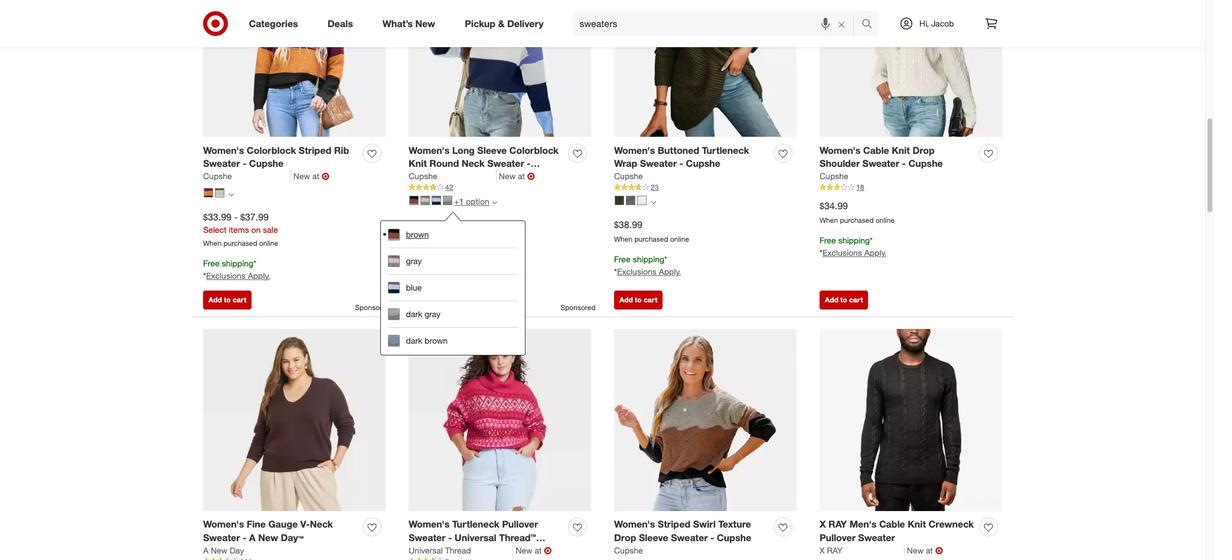 Task type: vqa. For each thing, say whether or not it's contained in the screenshot.
Universal
yes



Task type: describe. For each thing, give the bounding box(es) containing it.
all colors image for all colors element associated with gray image
[[651, 200, 656, 205]]

knit inside women's cable knit drop shoulder sweater - cupshe
[[892, 144, 910, 156]]

pickup & delivery
[[465, 17, 544, 29]]

women's colorblock striped rib sweater - cupshe
[[203, 144, 349, 170]]

cupshe link down women's colorblock striped rib sweater - cupshe
[[203, 171, 291, 183]]

multicolored image
[[204, 188, 213, 198]]

23
[[651, 183, 659, 192]]

to for $34.99 - $35.99
[[429, 296, 436, 305]]

$34.99 for -
[[409, 219, 437, 231]]

cupshe inside women's long sleeve colorblock knit round neck sweater - cupshe
[[409, 171, 443, 183]]

sleeve inside women's striped swirl texture drop sleeve sweater - cupshe
[[639, 533, 668, 545]]

a inside a new day link
[[203, 546, 208, 556]]

sweater inside x ray men's cable knit crewneck pullover sweater
[[858, 533, 895, 545]]

hi, jacob
[[919, 18, 954, 28]]

at for women's long sleeve colorblock knit round neck sweater - cupshe
[[518, 171, 525, 181]]

women's buttoned turtleneck wrap sweater - cupshe
[[614, 144, 749, 170]]

0 vertical spatial brown
[[406, 230, 429, 240]]

pullover inside women's turtleneck pullover sweater - universal thread™ jacquard
[[502, 519, 538, 531]]

a new day link
[[203, 546, 244, 557]]

dark for dark brown
[[406, 336, 422, 346]]

42 link
[[409, 183, 591, 193]]

at for women's colorblock striped rib sweater - cupshe
[[312, 171, 319, 181]]

v-
[[300, 519, 310, 531]]

to for $34.99
[[840, 296, 847, 305]]

turtleneck inside women's buttoned turtleneck wrap sweater - cupshe
[[702, 144, 749, 156]]

1 horizontal spatial brown image
[[409, 196, 419, 205]]

sweater inside women's cable knit drop shoulder sweater - cupshe
[[862, 158, 899, 170]]

women's for women's fine gauge v-neck sweater - a new day™
[[203, 519, 244, 531]]

23 link
[[614, 183, 797, 193]]

free shipping * * exclusions apply. for $38.99
[[614, 255, 681, 277]]

add for $38.99
[[619, 296, 633, 305]]

universal thread
[[409, 546, 471, 556]]

gray link
[[388, 248, 518, 275]]

striped inside women's colorblock striped rib sweater - cupshe
[[299, 144, 331, 156]]

when inside $34.99 - $35.99 when purchased online
[[409, 235, 427, 244]]

cupshe down women's striped swirl texture drop sleeve sweater - cupshe
[[614, 546, 643, 556]]

swirl
[[693, 519, 716, 531]]

a new day
[[203, 546, 244, 556]]

18
[[856, 183, 864, 192]]

thread
[[445, 546, 471, 556]]

shipping inside free shipping * exclusions apply.
[[427, 255, 459, 265]]

add to cart button for $38.99
[[614, 291, 663, 310]]

$38.99
[[614, 219, 642, 231]]

- inside women's turtleneck pullover sweater - universal thread™ jacquard
[[448, 533, 452, 545]]

jacquard
[[409, 546, 451, 558]]

day™
[[281, 533, 304, 545]]

$37.99
[[240, 212, 269, 223]]

knit for women's long sleeve colorblock knit round neck sweater - cupshe
[[409, 158, 427, 170]]

new at ¬ for men's
[[907, 546, 943, 557]]

what's
[[383, 17, 413, 29]]

cable inside x ray men's cable knit crewneck pullover sweater
[[879, 519, 905, 531]]

all colors image for the leftmost brown icon's all colors element
[[229, 192, 234, 198]]

blue link
[[388, 275, 518, 301]]

ray for x ray
[[827, 546, 842, 556]]

women's long sleeve colorblock knit round neck sweater - cupshe
[[409, 144, 559, 183]]

¬ for x ray men's cable knit crewneck pullover sweater
[[935, 546, 943, 557]]

when inside $38.99 when purchased online
[[614, 235, 633, 244]]

dark gray image
[[443, 196, 452, 205]]

select
[[203, 225, 227, 235]]

gray image
[[420, 196, 430, 205]]

gray inside dark gray link
[[425, 310, 440, 320]]

thread™
[[499, 533, 536, 545]]

rib
[[334, 144, 349, 156]]

colorblock inside women's colorblock striped rib sweater - cupshe
[[247, 144, 296, 156]]

texture
[[718, 519, 751, 531]]

shoulder
[[820, 158, 860, 170]]

new down x ray men's cable knit crewneck pullover sweater link
[[907, 546, 924, 556]]

at for x ray men's cable knit crewneck pullover sweater
[[926, 546, 933, 556]]

women's long sleeve colorblock knit round neck sweater - cupshe link
[[409, 144, 563, 183]]

x for x ray
[[820, 546, 825, 556]]

- inside $33.99 - $37.99 select items on sale when purchased online
[[234, 212, 238, 223]]

pullover inside x ray men's cable knit crewneck pullover sweater
[[820, 533, 856, 545]]

purchased inside $38.99 when purchased online
[[634, 235, 668, 244]]

search button
[[856, 11, 885, 39]]

items
[[229, 225, 249, 235]]

- inside women's long sleeve colorblock knit round neck sweater - cupshe
[[527, 158, 531, 170]]

all colors + 1 more colors image
[[492, 200, 497, 205]]

$33.99
[[203, 212, 231, 223]]

sweater inside women's fine gauge v-neck sweater - a new day™
[[203, 533, 240, 545]]

add to cart for $34.99 - $35.99
[[414, 296, 452, 305]]

x ray link
[[820, 546, 905, 557]]

* inside free shipping * exclusions apply.
[[409, 267, 412, 277]]

cable inside women's cable knit drop shoulder sweater - cupshe
[[863, 144, 889, 156]]

on
[[251, 225, 261, 235]]

neck inside women's fine gauge v-neck sweater - a new day™
[[310, 519, 333, 531]]

cupshe link down shoulder
[[820, 171, 848, 183]]

apply. down 'on'
[[248, 271, 270, 281]]

$35.99
[[446, 219, 474, 231]]

round
[[429, 158, 459, 170]]

free inside free shipping * exclusions apply.
[[409, 255, 425, 265]]

purchased inside '$34.99 when purchased online'
[[840, 216, 874, 225]]

deals link
[[318, 11, 368, 37]]

sale
[[263, 225, 278, 235]]

brown link
[[388, 222, 518, 248]]

pickup & delivery link
[[455, 11, 558, 37]]

women's turtleneck pullover sweater - universal thread™ jacquard link
[[409, 519, 563, 558]]

sweater inside women's colorblock striped rib sweater - cupshe
[[203, 158, 240, 170]]

to for $38.99
[[635, 296, 642, 305]]

cupshe up gray icon
[[409, 171, 437, 181]]

$38.99 when purchased online
[[614, 219, 689, 244]]

- inside $34.99 - $35.99 when purchased online
[[440, 219, 443, 231]]

add for $34.99
[[825, 296, 838, 305]]

sponsored for $33.99 - $37.99
[[355, 304, 390, 313]]

18 link
[[820, 183, 1002, 193]]

x ray men's cable knit crewneck pullover sweater link
[[820, 519, 974, 546]]

apply. down $38.99 when purchased online
[[659, 267, 681, 277]]

sweater inside women's long sleeve colorblock knit round neck sweater - cupshe
[[487, 158, 524, 170]]

women's fine gauge v-neck sweater - a new day™
[[203, 519, 333, 545]]

free down select
[[203, 259, 220, 269]]

- inside women's striped swirl texture drop sleeve sweater - cupshe
[[710, 533, 714, 545]]

cupshe link down women's striped swirl texture drop sleeve sweater - cupshe
[[614, 546, 643, 557]]

apply. inside free shipping * exclusions apply.
[[453, 267, 476, 277]]

blue image
[[432, 196, 441, 205]]

to for $33.99 - $37.99
[[224, 296, 231, 305]]

shipping down items
[[222, 259, 253, 269]]

knit for x ray men's cable knit crewneck pullover sweater
[[908, 519, 926, 531]]

buttoned
[[658, 144, 699, 156]]

free down '$34.99 when purchased online'
[[820, 236, 836, 246]]

add to cart button for $34.99
[[820, 291, 868, 310]]

sponsored for $34.99 - $35.99
[[561, 304, 596, 313]]

¬ for women's turtleneck pullover sweater - universal thread™ jacquard
[[544, 546, 552, 557]]

jacob
[[931, 18, 954, 28]]

+1 option
[[454, 197, 489, 207]]

ray for x ray men's cable knit crewneck pullover sweater
[[829, 519, 847, 531]]

search
[[856, 19, 885, 30]]

what's new link
[[372, 11, 450, 37]]

exclusions apply. link up blue
[[412, 267, 476, 277]]

hi,
[[919, 18, 929, 28]]

fine
[[247, 519, 266, 531]]

cupshe down shoulder
[[820, 171, 848, 181]]

turtleneck inside women's turtleneck pullover sweater - universal thread™ jacquard
[[452, 519, 499, 531]]

+1
[[454, 197, 464, 207]]

all colors + 1 more colors element
[[492, 199, 497, 206]]

delivery
[[507, 17, 544, 29]]

pickup
[[465, 17, 495, 29]]

add to cart for $33.99 - $37.99
[[208, 296, 246, 305]]

women's fine gauge v-neck sweater - a new day™ link
[[203, 519, 358, 546]]

women's for women's turtleneck pullover sweater - universal thread™ jacquard
[[409, 519, 450, 531]]

striped inside women's striped swirl texture drop sleeve sweater - cupshe
[[658, 519, 691, 531]]

women's for women's buttoned turtleneck wrap sweater - cupshe
[[614, 144, 655, 156]]

all colors element for the leftmost brown icon
[[229, 191, 234, 198]]

wrap
[[614, 158, 637, 170]]

new up 42 link
[[499, 171, 516, 181]]

sleeve inside women's long sleeve colorblock knit round neck sweater - cupshe
[[477, 144, 507, 156]]

women's colorblock striped rib sweater - cupshe link
[[203, 144, 358, 171]]



Task type: locate. For each thing, give the bounding box(es) containing it.
purchased down $38.99
[[634, 235, 668, 244]]

women's buttoned turtleneck wrap sweater - cupshe link
[[614, 144, 769, 171]]

women's cable knit drop shoulder sweater - cupshe
[[820, 144, 943, 170]]

online down sale
[[259, 239, 278, 248]]

- inside women's buttoned turtleneck wrap sweater - cupshe
[[679, 158, 683, 170]]

women's for women's striped swirl texture drop sleeve sweater - cupshe
[[614, 519, 655, 531]]

women's long sleeve colorblock knit round neck sweater - cupshe image
[[409, 0, 591, 137], [409, 0, 591, 137]]

1 to from the left
[[224, 296, 231, 305]]

1 horizontal spatial neck
[[462, 158, 485, 170]]

purchased down items
[[223, 239, 257, 248]]

drop inside women's striped swirl texture drop sleeve sweater - cupshe
[[614, 533, 636, 545]]

2 to from the left
[[429, 296, 436, 305]]

women's inside women's buttoned turtleneck wrap sweater - cupshe
[[614, 144, 655, 156]]

women's cable knit drop shoulder sweater - cupshe link
[[820, 144, 974, 171]]

1 vertical spatial knit
[[409, 158, 427, 170]]

cupshe link up 42
[[409, 171, 496, 183]]

1 horizontal spatial drop
[[913, 144, 935, 156]]

1 cart from the left
[[233, 296, 246, 305]]

new down the thread™ in the left of the page
[[516, 546, 532, 556]]

0 horizontal spatial striped
[[299, 144, 331, 156]]

$34.99 for when
[[820, 200, 848, 212]]

shipping down '$34.99 when purchased online'
[[838, 236, 870, 246]]

2 vertical spatial knit
[[908, 519, 926, 531]]

at
[[312, 171, 319, 181], [518, 171, 525, 181], [535, 546, 542, 556], [926, 546, 933, 556]]

gauge
[[268, 519, 298, 531]]

long
[[452, 144, 475, 156]]

2 add to cart button from the left
[[409, 291, 457, 310]]

1 vertical spatial $34.99
[[409, 219, 437, 231]]

sweater down swirl
[[671, 533, 708, 545]]

0 horizontal spatial brown image
[[215, 188, 224, 198]]

1 vertical spatial universal
[[409, 546, 443, 556]]

1 horizontal spatial all colors image
[[651, 200, 656, 205]]

when inside '$34.99 when purchased online'
[[820, 216, 838, 225]]

colorblock inside women's long sleeve colorblock knit round neck sweater - cupshe
[[509, 144, 559, 156]]

new right the 'what's'
[[415, 17, 435, 29]]

exclusions down select
[[206, 271, 246, 281]]

gray up blue
[[406, 257, 422, 267]]

0 vertical spatial $34.99
[[820, 200, 848, 212]]

cupshe up $37.99
[[249, 158, 284, 170]]

1 vertical spatial brown
[[425, 336, 448, 346]]

knit up 18 link at the top right
[[892, 144, 910, 156]]

shipping down $38.99 when purchased online
[[633, 255, 664, 265]]

0 vertical spatial drop
[[913, 144, 935, 156]]

x ray men's cable knit crewneck pullover sweater image
[[820, 329, 1002, 512], [820, 329, 1002, 512]]

0 vertical spatial all colors image
[[229, 192, 234, 198]]

crewneck
[[929, 519, 974, 531]]

knit left crewneck
[[908, 519, 926, 531]]

1 vertical spatial pullover
[[820, 533, 856, 545]]

sleeve
[[477, 144, 507, 156], [639, 533, 668, 545]]

when
[[820, 216, 838, 225], [409, 235, 427, 244], [614, 235, 633, 244], [203, 239, 222, 248]]

when down select
[[203, 239, 222, 248]]

cupshe up the 23 link
[[686, 158, 720, 170]]

new down women's colorblock striped rib sweater - cupshe 'link' on the left top
[[293, 171, 310, 181]]

neck inside women's long sleeve colorblock knit round neck sweater - cupshe
[[462, 158, 485, 170]]

1 vertical spatial dark
[[406, 336, 422, 346]]

green image
[[615, 196, 624, 205]]

sweater up 18 in the top of the page
[[862, 158, 899, 170]]

dark down blue
[[406, 310, 422, 320]]

- inside women's fine gauge v-neck sweater - a new day™
[[243, 533, 246, 545]]

knit left round
[[409, 158, 427, 170]]

exclusions down $38.99 when purchased online
[[617, 267, 657, 277]]

0 horizontal spatial a
[[203, 546, 208, 556]]

cupshe
[[249, 158, 284, 170], [686, 158, 720, 170], [908, 158, 943, 170], [203, 171, 232, 181], [409, 171, 443, 183], [409, 171, 437, 181], [614, 171, 643, 181], [820, 171, 848, 181], [717, 533, 751, 545], [614, 546, 643, 556]]

new at ¬ for sleeve
[[499, 171, 535, 183]]

drop inside women's cable knit drop shoulder sweater - cupshe
[[913, 144, 935, 156]]

ray inside x ray men's cable knit crewneck pullover sweater
[[829, 519, 847, 531]]

sweater
[[203, 158, 240, 170], [487, 158, 524, 170], [640, 158, 677, 170], [862, 158, 899, 170], [203, 533, 240, 545], [409, 533, 446, 545], [671, 533, 708, 545], [858, 533, 895, 545]]

free up blue
[[409, 255, 425, 265]]

universal
[[455, 533, 496, 545], [409, 546, 443, 556]]

- up day
[[243, 533, 246, 545]]

- inside women's cable knit drop shoulder sweater - cupshe
[[902, 158, 906, 170]]

0 vertical spatial cable
[[863, 144, 889, 156]]

free shipping * exclusions apply.
[[409, 255, 476, 277]]

1 horizontal spatial colorblock
[[509, 144, 559, 156]]

sweater up multicolored icon
[[203, 158, 240, 170]]

2 colorblock from the left
[[509, 144, 559, 156]]

at down crewneck
[[926, 546, 933, 556]]

0 vertical spatial ray
[[829, 519, 847, 531]]

at down the thread™ in the left of the page
[[535, 546, 542, 556]]

brown down gray icon
[[406, 230, 429, 240]]

pullover up the thread™ in the left of the page
[[502, 519, 538, 531]]

universal left thread
[[409, 546, 443, 556]]

2 horizontal spatial free shipping * * exclusions apply.
[[820, 236, 887, 258]]

online down the 23 link
[[670, 235, 689, 244]]

online inside $34.99 - $35.99 when purchased online
[[465, 235, 484, 244]]

sweater inside women's turtleneck pullover sweater - universal thread™ jacquard
[[409, 533, 446, 545]]

universal inside women's turtleneck pullover sweater - universal thread™ jacquard
[[455, 533, 496, 545]]

deals
[[328, 17, 353, 29]]

women's buttoned turtleneck wrap sweater - cupshe image
[[614, 0, 797, 137], [614, 0, 797, 137]]

women's inside women's fine gauge v-neck sweater - a new day™
[[203, 519, 244, 531]]

turtleneck up universal thread link on the bottom of page
[[452, 519, 499, 531]]

cart for $34.99 - $35.99
[[438, 296, 452, 305]]

all colors image right white image
[[651, 200, 656, 205]]

2 x from the top
[[820, 546, 825, 556]]

women's turtleneck pullover sweater - universal thread™ jacquard
[[409, 519, 538, 558]]

women's inside women's turtleneck pullover sweater - universal thread™ jacquard
[[409, 519, 450, 531]]

*
[[870, 236, 873, 246], [820, 248, 823, 258], [664, 255, 667, 265], [253, 259, 256, 269], [409, 267, 412, 277], [614, 267, 617, 277], [203, 271, 206, 281]]

all colors element right white image
[[651, 199, 656, 206]]

sweater up a new day
[[203, 533, 240, 545]]

¬ for women's long sleeve colorblock knit round neck sweater - cupshe
[[527, 171, 535, 183]]

0 vertical spatial all colors element
[[229, 191, 234, 198]]

add to cart for $38.99
[[619, 296, 657, 305]]

sweater up 'jacquard'
[[409, 533, 446, 545]]

men's
[[850, 519, 877, 531]]

a
[[249, 533, 256, 545], [203, 546, 208, 556]]

4 add from the left
[[825, 296, 838, 305]]

sweater inside women's buttoned turtleneck wrap sweater - cupshe
[[640, 158, 677, 170]]

cart for $38.99
[[644, 296, 657, 305]]

¬
[[322, 171, 329, 183], [527, 171, 535, 183], [544, 546, 552, 557], [935, 546, 943, 557]]

- up thread
[[448, 533, 452, 545]]

ray
[[829, 519, 847, 531], [827, 546, 842, 556]]

knit inside women's long sleeve colorblock knit round neck sweater - cupshe
[[409, 158, 427, 170]]

3 add to cart button from the left
[[614, 291, 663, 310]]

add to cart
[[208, 296, 246, 305], [414, 296, 452, 305], [619, 296, 657, 305], [825, 296, 863, 305]]

at down women's colorblock striped rib sweater - cupshe 'link' on the left top
[[312, 171, 319, 181]]

new at ¬ for striped
[[293, 171, 329, 183]]

new left day
[[211, 546, 227, 556]]

dark
[[406, 310, 422, 320], [406, 336, 422, 346]]

4 add to cart button from the left
[[820, 291, 868, 310]]

all colors image
[[229, 192, 234, 198], [651, 200, 656, 205]]

1 vertical spatial all colors image
[[651, 200, 656, 205]]

1 vertical spatial all colors element
[[651, 199, 656, 206]]

free shipping * * exclusions apply. for $34.99
[[820, 236, 887, 258]]

cupshe link
[[203, 171, 291, 183], [409, 171, 496, 183], [614, 171, 643, 183], [820, 171, 848, 183], [614, 546, 643, 557]]

at up 42 link
[[518, 171, 525, 181]]

when inside $33.99 - $37.99 select items on sale when purchased online
[[203, 239, 222, 248]]

1 vertical spatial sleeve
[[639, 533, 668, 545]]

purchased inside $33.99 - $37.99 select items on sale when purchased online
[[223, 239, 257, 248]]

$34.99 when purchased online
[[820, 200, 895, 225]]

neck down the long
[[462, 158, 485, 170]]

free shipping * * exclusions apply. down items
[[203, 259, 270, 281]]

drop
[[913, 144, 935, 156], [614, 533, 636, 545]]

1 sponsored from the left
[[355, 304, 390, 313]]

online inside '$34.99 when purchased online'
[[876, 216, 895, 225]]

women's cable knit drop shoulder sweater - cupshe image
[[820, 0, 1002, 137], [820, 0, 1002, 137]]

online down 18 link at the top right
[[876, 216, 895, 225]]

0 horizontal spatial free shipping * * exclusions apply.
[[203, 259, 270, 281]]

&
[[498, 17, 505, 29]]

add for $33.99 - $37.99
[[208, 296, 222, 305]]

1 vertical spatial gray
[[425, 310, 440, 320]]

gray image
[[626, 196, 635, 205]]

blue
[[406, 283, 422, 293]]

- up 18 link at the top right
[[902, 158, 906, 170]]

0 vertical spatial sleeve
[[477, 144, 507, 156]]

0 horizontal spatial colorblock
[[247, 144, 296, 156]]

gray up dark brown
[[425, 310, 440, 320]]

women's colorblock striped rib sweater - cupshe image
[[203, 0, 386, 137], [203, 0, 386, 137]]

x ray men's cable knit crewneck pullover sweater
[[820, 519, 974, 545]]

women's striped swirl texture drop sleeve sweater - cupshe link
[[614, 519, 769, 546]]

0 horizontal spatial all colors element
[[229, 191, 234, 198]]

0 horizontal spatial sponsored
[[355, 304, 390, 313]]

0 vertical spatial universal
[[455, 533, 496, 545]]

0 vertical spatial knit
[[892, 144, 910, 156]]

exclusions for exclusions apply. link below $38.99 when purchased online
[[617, 267, 657, 277]]

3 add to cart from the left
[[619, 296, 657, 305]]

add to cart button
[[203, 291, 252, 310], [409, 291, 457, 310], [614, 291, 663, 310], [820, 291, 868, 310]]

women's inside women's cable knit drop shoulder sweater - cupshe
[[820, 144, 861, 156]]

1 dark from the top
[[406, 310, 422, 320]]

0 horizontal spatial neck
[[310, 519, 333, 531]]

apply.
[[864, 248, 887, 258], [453, 267, 476, 277], [659, 267, 681, 277], [248, 271, 270, 281]]

42
[[445, 183, 453, 192]]

neck right gauge
[[310, 519, 333, 531]]

exclusions apply. link down items
[[206, 271, 270, 281]]

new at ¬
[[293, 171, 329, 183], [499, 171, 535, 183], [516, 546, 552, 557], [907, 546, 943, 557]]

1 horizontal spatial sleeve
[[639, 533, 668, 545]]

women's inside women's striped swirl texture drop sleeve sweater - cupshe
[[614, 519, 655, 531]]

women's for women's colorblock striped rib sweater - cupshe
[[203, 144, 244, 156]]

dark brown
[[406, 336, 448, 346]]

1 vertical spatial neck
[[310, 519, 333, 531]]

1 vertical spatial ray
[[827, 546, 842, 556]]

0 horizontal spatial pullover
[[502, 519, 538, 531]]

at for women's turtleneck pullover sweater - universal thread™ jacquard
[[535, 546, 542, 556]]

cable right men's
[[879, 519, 905, 531]]

online down $35.99 at top
[[465, 235, 484, 244]]

all colors element for gray image
[[651, 199, 656, 206]]

apply. down '$34.99 when purchased online'
[[864, 248, 887, 258]]

$34.99 inside $34.99 - $35.99 when purchased online
[[409, 219, 437, 231]]

knit
[[892, 144, 910, 156], [409, 158, 427, 170], [908, 519, 926, 531]]

- left $35.99 at top
[[440, 219, 443, 231]]

brown image left gray icon
[[409, 196, 419, 205]]

- up 42 link
[[527, 158, 531, 170]]

x
[[820, 519, 826, 531], [820, 546, 825, 556]]

0 vertical spatial a
[[249, 533, 256, 545]]

sweater inside women's striped swirl texture drop sleeve sweater - cupshe
[[671, 533, 708, 545]]

0 vertical spatial neck
[[462, 158, 485, 170]]

women's inside women's colorblock striped rib sweater - cupshe
[[203, 144, 244, 156]]

add to cart button for $34.99 - $35.99
[[409, 291, 457, 310]]

striped left swirl
[[658, 519, 691, 531]]

what's new
[[383, 17, 435, 29]]

universal thread link
[[409, 546, 513, 557]]

purchased inside $34.99 - $35.99 when purchased online
[[429, 235, 463, 244]]

1 horizontal spatial all colors element
[[651, 199, 656, 206]]

2 sponsored from the left
[[561, 304, 596, 313]]

1 vertical spatial cable
[[879, 519, 905, 531]]

pullover up the x ray
[[820, 533, 856, 545]]

a down 'fine'
[[249, 533, 256, 545]]

What can we help you find? suggestions appear below search field
[[573, 11, 865, 37]]

exclusions up blue
[[412, 267, 451, 277]]

cart for $33.99 - $37.99
[[233, 296, 246, 305]]

cupshe inside women's cable knit drop shoulder sweater - cupshe
[[908, 158, 943, 170]]

cart for $34.99
[[849, 296, 863, 305]]

option
[[466, 197, 489, 207]]

- down swirl
[[710, 533, 714, 545]]

0 horizontal spatial universal
[[409, 546, 443, 556]]

x ray
[[820, 546, 842, 556]]

brown image right multicolored icon
[[215, 188, 224, 198]]

day
[[230, 546, 244, 556]]

purchased down 18 in the top of the page
[[840, 216, 874, 225]]

4 to from the left
[[840, 296, 847, 305]]

purchased
[[840, 216, 874, 225], [429, 235, 463, 244], [634, 235, 668, 244], [223, 239, 257, 248]]

1 vertical spatial drop
[[614, 533, 636, 545]]

when down shoulder
[[820, 216, 838, 225]]

neck
[[462, 158, 485, 170], [310, 519, 333, 531]]

free shipping * * exclusions apply. down '$34.99 when purchased online'
[[820, 236, 887, 258]]

shipping down brown link
[[427, 255, 459, 265]]

sweater up '23'
[[640, 158, 677, 170]]

brown image
[[215, 188, 224, 198], [409, 196, 419, 205]]

pullover
[[502, 519, 538, 531], [820, 533, 856, 545]]

cupshe inside women's buttoned turtleneck wrap sweater - cupshe
[[686, 158, 720, 170]]

x for x ray men's cable knit crewneck pullover sweater
[[820, 519, 826, 531]]

new at ¬ for pullover
[[516, 546, 552, 557]]

online inside $33.99 - $37.99 select items on sale when purchased online
[[259, 239, 278, 248]]

1 horizontal spatial turtleneck
[[702, 144, 749, 156]]

0 horizontal spatial turtleneck
[[452, 519, 499, 531]]

categories
[[249, 17, 298, 29]]

$34.99 down shoulder
[[820, 200, 848, 212]]

women's turtleneck pullover sweater - universal thread™ jacquard image
[[409, 329, 591, 512], [409, 329, 591, 512]]

add
[[208, 296, 222, 305], [414, 296, 427, 305], [619, 296, 633, 305], [825, 296, 838, 305]]

exclusions apply. link down '$34.99 when purchased online'
[[823, 248, 887, 258]]

1 horizontal spatial a
[[249, 533, 256, 545]]

1 add from the left
[[208, 296, 222, 305]]

1 vertical spatial striped
[[658, 519, 691, 531]]

women's striped swirl texture drop sleeve sweater - cupshe image
[[614, 329, 797, 512], [614, 329, 797, 512]]

3 add from the left
[[619, 296, 633, 305]]

¬ for women's colorblock striped rib sweater - cupshe
[[322, 171, 329, 183]]

add for $34.99 - $35.99
[[414, 296, 427, 305]]

purchased down $35.99 at top
[[429, 235, 463, 244]]

cupshe down round
[[409, 171, 443, 183]]

exclusions inside free shipping * exclusions apply.
[[412, 267, 451, 277]]

cupshe link down wrap
[[614, 171, 643, 183]]

1 horizontal spatial pullover
[[820, 533, 856, 545]]

$33.99 - $37.99 select items on sale when purchased online
[[203, 212, 278, 248]]

women's
[[203, 144, 244, 156], [409, 144, 450, 156], [614, 144, 655, 156], [820, 144, 861, 156], [203, 519, 244, 531], [409, 519, 450, 531], [614, 519, 655, 531]]

2 add from the left
[[414, 296, 427, 305]]

2 cart from the left
[[438, 296, 452, 305]]

1 vertical spatial turtleneck
[[452, 519, 499, 531]]

when up free shipping * exclusions apply.
[[409, 235, 427, 244]]

3 to from the left
[[635, 296, 642, 305]]

exclusions
[[823, 248, 862, 258], [412, 267, 451, 277], [617, 267, 657, 277], [206, 271, 246, 281]]

add to cart for $34.99
[[825, 296, 863, 305]]

1 horizontal spatial $34.99
[[820, 200, 848, 212]]

women's for women's long sleeve colorblock knit round neck sweater - cupshe
[[409, 144, 450, 156]]

- down the buttoned
[[679, 158, 683, 170]]

online inside $38.99 when purchased online
[[670, 235, 689, 244]]

cupshe inside women's striped swirl texture drop sleeve sweater - cupshe
[[717, 533, 751, 545]]

dark for dark gray
[[406, 310, 422, 320]]

a inside women's fine gauge v-neck sweater - a new day™
[[249, 533, 256, 545]]

brown down dark gray
[[425, 336, 448, 346]]

a left day
[[203, 546, 208, 556]]

exclusions apply. link down $38.99 when purchased online
[[617, 267, 681, 277]]

turtleneck up the 23 link
[[702, 144, 749, 156]]

0 vertical spatial dark
[[406, 310, 422, 320]]

add to cart button for $33.99 - $37.99
[[203, 291, 252, 310]]

4 cart from the left
[[849, 296, 863, 305]]

1 horizontal spatial gray
[[425, 310, 440, 320]]

- inside women's colorblock striped rib sweater - cupshe
[[243, 158, 246, 170]]

1 colorblock from the left
[[247, 144, 296, 156]]

- up $37.99
[[243, 158, 246, 170]]

new inside women's fine gauge v-neck sweater - a new day™
[[258, 533, 278, 545]]

2 add to cart from the left
[[414, 296, 452, 305]]

apply. down brown link
[[453, 267, 476, 277]]

0 horizontal spatial $34.99
[[409, 219, 437, 231]]

1 add to cart button from the left
[[203, 291, 252, 310]]

knit inside x ray men's cable knit crewneck pullover sweater
[[908, 519, 926, 531]]

women's for women's cable knit drop shoulder sweater - cupshe
[[820, 144, 861, 156]]

1 add to cart from the left
[[208, 296, 246, 305]]

1 horizontal spatial free shipping * * exclusions apply.
[[614, 255, 681, 277]]

1 x from the top
[[820, 519, 826, 531]]

striped
[[299, 144, 331, 156], [658, 519, 691, 531]]

0 vertical spatial pullover
[[502, 519, 538, 531]]

1 horizontal spatial sponsored
[[561, 304, 596, 313]]

dark gray link
[[388, 301, 518, 328]]

0 horizontal spatial drop
[[614, 533, 636, 545]]

1 vertical spatial a
[[203, 546, 208, 556]]

shipping
[[838, 236, 870, 246], [427, 255, 459, 265], [633, 255, 664, 265], [222, 259, 253, 269]]

exclusions for exclusions apply. link below '$34.99 when purchased online'
[[823, 248, 862, 258]]

1 horizontal spatial striped
[[658, 519, 691, 531]]

colorblock
[[247, 144, 296, 156], [509, 144, 559, 156]]

0 horizontal spatial gray
[[406, 257, 422, 267]]

2 dark from the top
[[406, 336, 422, 346]]

$34.99 inside '$34.99 when purchased online'
[[820, 200, 848, 212]]

turtleneck
[[702, 144, 749, 156], [452, 519, 499, 531]]

0 vertical spatial gray
[[406, 257, 422, 267]]

to
[[224, 296, 231, 305], [429, 296, 436, 305], [635, 296, 642, 305], [840, 296, 847, 305]]

0 vertical spatial turtleneck
[[702, 144, 749, 156]]

all colors element
[[229, 191, 234, 198], [651, 199, 656, 206]]

x inside x ray men's cable knit crewneck pullover sweater
[[820, 519, 826, 531]]

$34.99 - $35.99 when purchased online
[[409, 219, 484, 244]]

gray
[[406, 257, 422, 267], [425, 310, 440, 320]]

cable up 18 in the top of the page
[[863, 144, 889, 156]]

0 horizontal spatial sleeve
[[477, 144, 507, 156]]

cupshe inside women's colorblock striped rib sweater - cupshe
[[249, 158, 284, 170]]

white image
[[637, 196, 647, 205]]

dark brown link
[[388, 328, 518, 355]]

striped left rib
[[299, 144, 331, 156]]

new down 'fine'
[[258, 533, 278, 545]]

women's striped swirl texture drop sleeve sweater - cupshe
[[614, 519, 751, 545]]

all colors element right multicolored icon
[[229, 191, 234, 198]]

-
[[243, 158, 246, 170], [527, 158, 531, 170], [679, 158, 683, 170], [902, 158, 906, 170], [234, 212, 238, 223], [440, 219, 443, 231], [243, 533, 246, 545], [448, 533, 452, 545], [710, 533, 714, 545]]

categories link
[[239, 11, 313, 37]]

1 horizontal spatial universal
[[455, 533, 496, 545]]

cupshe up multicolored icon
[[203, 171, 232, 181]]

exclusions for exclusions apply. link below items
[[206, 271, 246, 281]]

$34.99
[[820, 200, 848, 212], [409, 219, 437, 231]]

0 vertical spatial striped
[[299, 144, 331, 156]]

women's inside women's long sleeve colorblock knit round neck sweater - cupshe
[[409, 144, 450, 156]]

exclusions apply. link
[[823, 248, 887, 258], [412, 267, 476, 277], [617, 267, 681, 277], [206, 271, 270, 281]]

3 cart from the left
[[644, 296, 657, 305]]

- up items
[[234, 212, 238, 223]]

4 add to cart from the left
[[825, 296, 863, 305]]

$34.99 down gray icon
[[409, 219, 437, 231]]

when down $38.99
[[614, 235, 633, 244]]

0 horizontal spatial all colors image
[[229, 192, 234, 198]]

dark gray
[[406, 310, 440, 320]]

free down $38.99
[[614, 255, 631, 265]]

women's fine gauge v-neck sweater - a new day™ image
[[203, 329, 386, 512], [203, 329, 386, 512]]

exclusions down '$34.99 when purchased online'
[[823, 248, 862, 258]]

cupshe up 18 link at the top right
[[908, 158, 943, 170]]

gray inside gray link
[[406, 257, 422, 267]]

+1 option button
[[404, 193, 502, 212]]

universal up universal thread link on the bottom of page
[[455, 533, 496, 545]]

1 vertical spatial x
[[820, 546, 825, 556]]

0 vertical spatial x
[[820, 519, 826, 531]]

cupshe down wrap
[[614, 171, 643, 181]]



